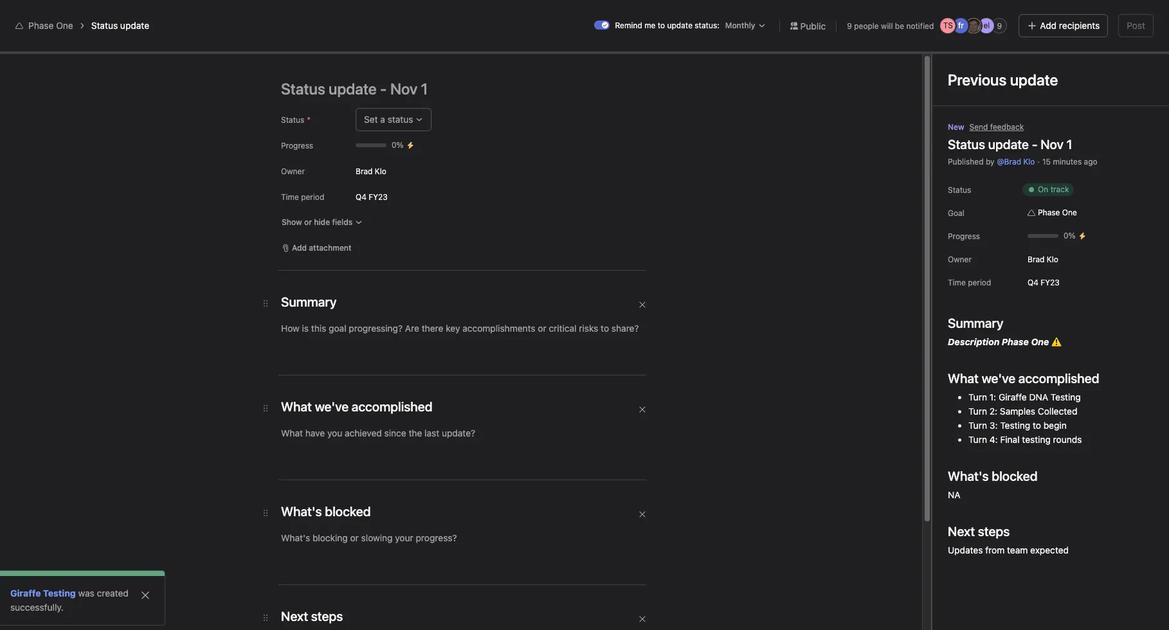 Task type: vqa. For each thing, say whether or not it's contained in the screenshot.
field
no



Task type: describe. For each thing, give the bounding box(es) containing it.
0 vertical spatial fr
[[958, 21, 964, 30]]

sub- for no
[[379, 424, 396, 433]]

goals for connected
[[396, 424, 415, 433]]

1 vertical spatial brad klo
[[1028, 254, 1058, 264]]

0 vertical spatial track
[[379, 161, 410, 176]]

set a status button
[[356, 108, 432, 131]]

10
[[1092, 50, 1101, 59]]

on
[[1038, 185, 1048, 194]]

giraffe testing link
[[10, 588, 76, 599]]

0 horizontal spatial klo
[[375, 166, 386, 176]]

latest status update element
[[293, 199, 673, 320]]

0 vertical spatial bk
[[1040, 50, 1050, 59]]

one left status update
[[56, 20, 73, 31]]

0 vertical spatial time
[[281, 192, 299, 202]]

no
[[366, 424, 377, 433]]

0 horizontal spatial phase one
[[28, 20, 73, 31]]

1 horizontal spatial progress
[[948, 231, 980, 241]]

- inside new send feedback status update - nov 1 published by @brad klo · 15 minutes ago
[[1032, 137, 1038, 152]]

0 vertical spatial brad klo
[[356, 166, 386, 176]]

1 vertical spatial 0%
[[1064, 231, 1076, 240]]

one down 'on track' on the right top of page
[[1062, 208, 1077, 217]]

1 horizontal spatial q4
[[1028, 277, 1039, 287]]

nov 1 inside new send feedback status update - nov 1 published by @brad klo · 15 minutes ago
[[1041, 137, 1072, 152]]

add recipients button
[[1019, 14, 1108, 37]]

remove section image for summary text field
[[639, 301, 646, 309]]

2 horizontal spatial testing
[[1051, 392, 1081, 403]]

0 horizontal spatial 0%
[[392, 140, 404, 150]]

*
[[307, 115, 311, 125]]

notified
[[906, 21, 934, 31]]

show or hide fields
[[282, 217, 353, 227]]

1 vertical spatial time
[[948, 278, 966, 287]]

one up we've accomplished
[[1031, 336, 1049, 347]]

remove section image
[[639, 615, 646, 623]]

1 vertical spatial summary
[[948, 316, 1003, 331]]

⚠️ image inside latest status update element
[[412, 251, 423, 262]]

on
[[361, 161, 376, 176]]

progress.
[[588, 476, 628, 487]]

add attachment button
[[276, 239, 357, 257]]

3:
[[990, 420, 998, 431]]

0 horizontal spatial q4
[[356, 192, 367, 202]]

days
[[936, 15, 953, 24]]

1 vertical spatial phase one
[[1038, 208, 1077, 217]]

status
[[388, 114, 413, 125]]

close image
[[140, 590, 150, 601]]

bk inside latest status update element
[[314, 286, 324, 296]]

0 vertical spatial to
[[658, 21, 665, 30]]

0 horizontal spatial fy23
[[369, 192, 388, 202]]

- inside latest status update element
[[379, 215, 383, 227]]

15
[[1042, 157, 1051, 167]]

1 horizontal spatial owner
[[948, 255, 972, 264]]

@brad klo link
[[997, 157, 1035, 167]]

ago inside latest status update element
[[376, 293, 390, 302]]

ago inside new send feedback status update - nov 1 published by @brad klo · 15 minutes ago
[[1084, 157, 1097, 167]]

nov 1 inside latest status update element
[[386, 215, 412, 227]]

0 horizontal spatial time period
[[281, 192, 324, 202]]

what's
[[981, 10, 1006, 20]]

today
[[298, 372, 320, 381]]

team
[[1007, 545, 1028, 556]]

samples
[[1000, 406, 1035, 417]]

0 vertical spatial ja
[[970, 21, 978, 30]]

1 horizontal spatial q4 fy23
[[1028, 277, 1060, 287]]

fields
[[332, 217, 353, 227]]

be
[[895, 21, 904, 31]]

9 people will be notified
[[847, 21, 934, 31]]

1 vertical spatial ja
[[1080, 50, 1088, 59]]

1 vertical spatial phase one link
[[1022, 206, 1082, 219]]

1 horizontal spatial ⚠️ image
[[1051, 337, 1062, 347]]

send feedback link
[[969, 122, 1024, 133]]

add billing info
[[1067, 10, 1121, 20]]

update inside new send feedback status update - nov 1 published by @brad klo · 15 minutes ago
[[988, 137, 1029, 152]]

hide
[[314, 217, 330, 227]]

from
[[985, 545, 1005, 556]]

0 vertical spatial progress
[[281, 141, 313, 150]]

minutes inside new send feedback status update - nov 1 published by @brad klo · 15 minutes ago
[[1053, 157, 1082, 167]]

on track
[[1038, 185, 1069, 194]]

14
[[335, 293, 343, 302]]

testing
[[1022, 434, 1051, 445]]

post button
[[1118, 14, 1154, 37]]

Section title text field
[[281, 293, 337, 311]]

0 vertical spatial owner
[[281, 167, 305, 176]]

automatically
[[454, 476, 510, 487]]

Section title text field
[[281, 608, 343, 626]]

1 vertical spatial time period
[[948, 278, 991, 287]]

goal
[[948, 208, 964, 218]]

attachment
[[309, 243, 352, 253]]

4:
[[990, 434, 998, 445]]

1 horizontal spatial fr
[[1068, 50, 1074, 59]]

recipients
[[1059, 20, 1100, 31]]

0 horizontal spatial phase one link
[[28, 20, 73, 31]]

in
[[1008, 10, 1015, 20]]

14 minutes ago
[[335, 293, 390, 302]]

1 vertical spatial ts
[[1053, 50, 1063, 59]]

recent
[[293, 336, 326, 347]]

what's blocked
[[948, 469, 1038, 484]]

what we've accomplished turn 1: giraffe dna testing turn 2: samples collected turn 3: testing to begin turn 4: final testing rounds
[[948, 371, 1099, 445]]

2:
[[990, 406, 997, 417]]

Section title text field
[[281, 503, 371, 521]]

trial
[[953, 6, 967, 15]]

status for status *
[[281, 115, 304, 125]]

what
[[948, 371, 979, 386]]

recent status updates
[[293, 336, 400, 347]]

status update
[[91, 20, 149, 31]]

4 turn from the top
[[968, 434, 987, 445]]

previous update
[[948, 71, 1058, 89]]

this goal is on track
[[293, 161, 410, 176]]

show or hide fields button
[[276, 213, 369, 231]]

people
[[854, 21, 879, 31]]

description inside latest status update element
[[309, 251, 361, 262]]

connected
[[417, 424, 456, 433]]

successfully.
[[10, 602, 64, 613]]

what's in my trial?
[[981, 10, 1047, 20]]

remove section image for what's blocked text box
[[639, 511, 646, 518]]

klo inside new send feedback status update - nov 1 published by @brad klo · 15 minutes ago
[[1023, 157, 1035, 167]]

giraffe testing
[[10, 588, 76, 599]]

no sub-goals connected
[[366, 424, 456, 433]]

0 horizontal spatial period
[[301, 192, 324, 202]]

billing
[[1083, 10, 1105, 20]]

1 vertical spatial fy23
[[1041, 277, 1060, 287]]

status updates
[[329, 336, 400, 347]]

0.00
[[309, 421, 336, 435]]

0 horizontal spatial testing
[[43, 588, 76, 599]]

expected
[[1030, 545, 1069, 556]]

phase inside latest status update element
[[363, 251, 390, 262]]

add billing info button
[[1061, 6, 1127, 24]]

what's blocked na
[[948, 469, 1038, 500]]

description phase one for ⚠️ icon in latest status update element
[[309, 251, 412, 262]]



Task type: locate. For each thing, give the bounding box(es) containing it.
description phase one up what
[[948, 336, 1051, 347]]

ago right 14 at the top left
[[376, 293, 390, 302]]

testing
[[1051, 392, 1081, 403], [1000, 420, 1030, 431], [43, 588, 76, 599]]

1 vertical spatial nov 1
[[386, 215, 412, 227]]

1 vertical spatial bk
[[314, 286, 324, 296]]

0 vertical spatial goals
[[396, 424, 415, 433]]

left
[[955, 15, 967, 24]]

3 turn from the top
[[968, 420, 987, 431]]

testing up the successfully.
[[43, 588, 76, 599]]

minutes right 15
[[1053, 157, 1082, 167]]

1 vertical spatial testing
[[1000, 420, 1030, 431]]

⚠️ image
[[412, 251, 423, 262], [1051, 337, 1062, 347]]

public
[[800, 20, 826, 31]]

turn left "3:"
[[968, 420, 987, 431]]

1 vertical spatial period
[[968, 278, 991, 287]]

2 turn from the top
[[968, 406, 987, 417]]

ago right 15
[[1084, 157, 1097, 167]]

fr down trial
[[958, 21, 964, 30]]

description phase one for right ⚠️ icon
[[948, 336, 1051, 347]]

this
[[544, 476, 559, 487]]

0 horizontal spatial owner
[[281, 167, 305, 176]]

1 horizontal spatial brad klo
[[1028, 254, 1058, 264]]

- up ·
[[1032, 137, 1038, 152]]

sub- for use
[[400, 476, 419, 487]]

0 vertical spatial remove section image
[[639, 301, 646, 309]]

owner left goal
[[281, 167, 305, 176]]

was
[[78, 588, 94, 599]]

giraffe inside what we've accomplished turn 1: giraffe dna testing turn 2: samples collected turn 3: testing to begin turn 4: final testing rounds
[[999, 392, 1027, 403]]

description up what
[[948, 336, 1000, 347]]

1 horizontal spatial giraffe
[[999, 392, 1027, 403]]

- right fields
[[379, 215, 383, 227]]

0 vertical spatial ⚠️ image
[[412, 251, 423, 262]]

show
[[282, 217, 302, 227]]

to left automatically
[[444, 476, 452, 487]]

bk down add recipients "button"
[[1040, 50, 1050, 59]]

1 horizontal spatial time
[[948, 278, 966, 287]]

begin
[[1043, 420, 1067, 431]]

1 horizontal spatial sub-
[[400, 476, 419, 487]]

is
[[348, 161, 358, 176]]

1 horizontal spatial phase one
[[1038, 208, 1077, 217]]

summary up what
[[948, 316, 1003, 331]]

to inside what we've accomplished turn 1: giraffe dna testing turn 2: samples collected turn 3: testing to begin turn 4: final testing rounds
[[1033, 420, 1041, 431]]

free
[[935, 6, 951, 15]]

0 vertical spatial brad
[[356, 166, 373, 176]]

goals right use
[[419, 476, 441, 487]]

ts
[[943, 21, 953, 30], [1053, 50, 1063, 59]]

to up the testing
[[1033, 420, 1041, 431]]

a
[[380, 114, 385, 125]]

0 vertical spatial description
[[309, 251, 361, 262]]

17
[[926, 15, 934, 24]]

1 horizontal spatial fy23
[[1041, 277, 1060, 287]]

Section title text field
[[281, 398, 432, 416]]

1 horizontal spatial time period
[[948, 278, 991, 287]]

add inside dropdown button
[[292, 243, 307, 253]]

giraffe up samples
[[999, 392, 1027, 403]]

turn left 4:
[[968, 434, 987, 445]]

add for add attachment
[[292, 243, 307, 253]]

Title of update text field
[[281, 75, 667, 103]]

0 horizontal spatial ago
[[376, 293, 390, 302]]

0 horizontal spatial track
[[379, 161, 410, 176]]

description phase one inside latest status update element
[[309, 251, 412, 262]]

1 horizontal spatial description
[[948, 336, 1000, 347]]

bk left 14 at the top left
[[314, 286, 324, 296]]

to right me in the right top of the page
[[658, 21, 665, 30]]

add for add billing info
[[1067, 10, 1081, 20]]

info
[[1107, 10, 1121, 20]]

minutes inside latest status update element
[[345, 293, 374, 302]]

0 vertical spatial fy23
[[369, 192, 388, 202]]

sub- right no
[[379, 424, 396, 433]]

giraffe
[[999, 392, 1027, 403], [10, 588, 41, 599]]

period
[[301, 192, 324, 202], [968, 278, 991, 287]]

final
[[1000, 434, 1020, 445]]

1 horizontal spatial bk
[[1040, 50, 1050, 59]]

owner down goal
[[948, 255, 972, 264]]

bk
[[1040, 50, 1050, 59], [314, 286, 324, 296]]

goal
[[320, 161, 345, 176]]

switch
[[594, 21, 610, 30]]

collected
[[1038, 406, 1077, 417]]

description phase one
[[309, 251, 412, 262], [948, 336, 1051, 347]]

testing down samples
[[1000, 420, 1030, 431]]

1 9 from the left
[[847, 21, 852, 31]]

0% down set a status popup button
[[392, 140, 404, 150]]

9 down what's
[[997, 21, 1002, 31]]

·
[[1038, 157, 1040, 167]]

0 horizontal spatial to
[[444, 476, 452, 487]]

q4
[[356, 192, 367, 202], [1028, 277, 1039, 287]]

1 horizontal spatial summary
[[948, 316, 1003, 331]]

fr
[[958, 21, 964, 30], [1068, 50, 1074, 59]]

this
[[293, 161, 317, 176]]

free trial 17 days left
[[926, 6, 967, 24]]

0 horizontal spatial fr
[[958, 21, 964, 30]]

1 horizontal spatial description phase one
[[948, 336, 1051, 347]]

1 vertical spatial sub-
[[400, 476, 419, 487]]

0 vertical spatial time period
[[281, 192, 324, 202]]

0% down 'on track' on the right top of page
[[1064, 231, 1076, 240]]

description down fields
[[309, 251, 361, 262]]

0 horizontal spatial description
[[309, 251, 361, 262]]

one inside latest status update element
[[392, 251, 410, 262]]

0 horizontal spatial ja
[[970, 21, 978, 30]]

1 horizontal spatial track
[[1050, 185, 1069, 194]]

turn left 2: at bottom right
[[968, 406, 987, 417]]

add inside button
[[1067, 10, 1081, 20]]

0 horizontal spatial 9
[[847, 21, 852, 31]]

nov 1 up 15
[[1041, 137, 1072, 152]]

or
[[304, 217, 312, 227]]

list box
[[433, 5, 741, 26]]

0 vertical spatial -
[[1032, 137, 1038, 152]]

0 vertical spatial description phase one
[[309, 251, 412, 262]]

1 horizontal spatial brad
[[1028, 254, 1045, 264]]

sub-
[[379, 424, 396, 433], [400, 476, 419, 487]]

@brad
[[997, 157, 1021, 167]]

goals for to
[[419, 476, 441, 487]]

phase one
[[28, 20, 73, 31], [1038, 208, 1077, 217]]

nov 1 right fields
[[386, 215, 412, 227]]

was created successfully.
[[10, 588, 128, 613]]

time period
[[281, 192, 324, 202], [948, 278, 991, 287]]

1 horizontal spatial ja
[[1080, 50, 1088, 59]]

2 remove section image from the top
[[639, 406, 646, 413]]

owner
[[281, 167, 305, 176], [948, 255, 972, 264]]

0 vertical spatial minutes
[[1053, 157, 1082, 167]]

published
[[948, 157, 984, 167]]

turn left 1: on the right bottom of the page
[[968, 392, 987, 403]]

one down status update - nov 1
[[392, 251, 410, 262]]

remove section image for what we've accomplished text box
[[639, 406, 646, 413]]

rounds
[[1053, 434, 1082, 445]]

2 horizontal spatial klo
[[1047, 254, 1058, 264]]

next steps
[[948, 524, 1010, 539]]

0 horizontal spatial brad
[[356, 166, 373, 176]]

2 9 from the left
[[997, 21, 1002, 31]]

0 vertical spatial ago
[[1084, 157, 1097, 167]]

feedback
[[990, 122, 1024, 132]]

0%
[[392, 140, 404, 150], [1064, 231, 1076, 240]]

0 horizontal spatial goals
[[396, 424, 415, 433]]

1 vertical spatial q4
[[1028, 277, 1039, 287]]

2 vertical spatial testing
[[43, 588, 76, 599]]

description phase one down status update - nov 1
[[309, 251, 412, 262]]

by
[[986, 157, 995, 167]]

status for status update
[[91, 20, 118, 31]]

2 vertical spatial remove section image
[[639, 511, 646, 518]]

0 horizontal spatial description phase one
[[309, 251, 412, 262]]

1 vertical spatial progress
[[948, 231, 980, 241]]

new
[[948, 122, 964, 132]]

new send feedback status update - nov 1 published by @brad klo · 15 minutes ago
[[948, 122, 1097, 167]]

1 horizontal spatial klo
[[1023, 157, 1035, 167]]

use sub-goals to automatically update this goal's progress.
[[381, 476, 628, 487]]

summary down show or hide fields 'dropdown button'
[[309, 237, 352, 248]]

0 horizontal spatial q4 fy23
[[356, 192, 388, 202]]

monthly
[[725, 21, 755, 30]]

ja left 10
[[1080, 50, 1088, 59]]

status update - nov 1
[[309, 215, 412, 227]]

9 left people
[[847, 21, 852, 31]]

goal's
[[561, 476, 586, 487]]

-
[[1032, 137, 1038, 152], [379, 215, 383, 227]]

1 horizontal spatial -
[[1032, 137, 1038, 152]]

0 vertical spatial 0%
[[392, 140, 404, 150]]

set
[[364, 114, 378, 125]]

9 for 9
[[997, 21, 1002, 31]]

status
[[91, 20, 118, 31], [281, 115, 304, 125], [948, 137, 985, 152], [948, 185, 971, 195], [309, 215, 340, 227]]

phase one link
[[28, 20, 73, 31], [1022, 206, 1082, 219]]

phase inside phase one link
[[1038, 208, 1060, 217]]

summary
[[309, 237, 352, 248], [948, 316, 1003, 331]]

status for status
[[948, 185, 971, 195]]

update
[[120, 20, 149, 31], [667, 21, 693, 30], [988, 137, 1029, 152], [342, 215, 376, 227], [512, 476, 541, 487]]

1 vertical spatial ⚠️ image
[[1051, 337, 1062, 347]]

summary inside latest status update element
[[309, 237, 352, 248]]

testing up collected
[[1051, 392, 1081, 403]]

1 vertical spatial giraffe
[[10, 588, 41, 599]]

1 horizontal spatial period
[[968, 278, 991, 287]]

created
[[97, 588, 128, 599]]

0 vertical spatial nov 1
[[1041, 137, 1072, 152]]

0 horizontal spatial bk
[[314, 286, 324, 296]]

one
[[56, 20, 73, 31], [1062, 208, 1077, 217], [392, 251, 410, 262], [1031, 336, 1049, 347]]

2 vertical spatial to
[[444, 476, 452, 487]]

Goal name text field
[[283, 98, 877, 145]]

1 vertical spatial owner
[[948, 255, 972, 264]]

0 horizontal spatial sub-
[[379, 424, 396, 433]]

0 vertical spatial q4
[[356, 192, 367, 202]]

updates
[[948, 545, 983, 556]]

0 vertical spatial phase one
[[28, 20, 73, 31]]

ja left el
[[970, 21, 978, 30]]

add attachment
[[292, 243, 352, 253]]

1 horizontal spatial to
[[658, 21, 665, 30]]

remind
[[615, 21, 642, 30]]

will
[[881, 21, 893, 31]]

0 horizontal spatial summary
[[309, 237, 352, 248]]

progress up this
[[281, 141, 313, 150]]

1 turn from the top
[[968, 392, 987, 403]]

1 vertical spatial -
[[379, 215, 383, 227]]

na
[[948, 489, 960, 500]]

1 horizontal spatial 0%
[[1064, 231, 1076, 240]]

0 horizontal spatial ts
[[943, 21, 953, 30]]

1 remove section image from the top
[[639, 301, 646, 309]]

9 for 9 people will be notified
[[847, 21, 852, 31]]

dna
[[1029, 392, 1048, 403]]

1 horizontal spatial minutes
[[1053, 157, 1082, 167]]

el
[[983, 21, 990, 30]]

fr left 10
[[1068, 50, 1074, 59]]

to
[[658, 21, 665, 30], [1033, 420, 1041, 431], [444, 476, 452, 487]]

share
[[1127, 50, 1148, 59]]

status inside new send feedback status update - nov 1 published by @brad klo · 15 minutes ago
[[948, 137, 985, 152]]

track
[[379, 161, 410, 176], [1050, 185, 1069, 194]]

0 horizontal spatial ⚠️ image
[[412, 251, 423, 262]]

sub- right use
[[400, 476, 419, 487]]

1 horizontal spatial ts
[[1053, 50, 1063, 59]]

1 horizontal spatial goals
[[419, 476, 441, 487]]

1 horizontal spatial testing
[[1000, 420, 1030, 431]]

ts left the left
[[943, 21, 953, 30]]

status:
[[695, 21, 719, 30]]

progress
[[281, 141, 313, 150], [948, 231, 980, 241]]

add recipients
[[1040, 20, 1100, 31]]

next steps updates from team expected
[[948, 524, 1069, 556]]

1 vertical spatial ago
[[376, 293, 390, 302]]

progress down goal
[[948, 231, 980, 241]]

1 vertical spatial description
[[948, 336, 1000, 347]]

1 vertical spatial brad
[[1028, 254, 1045, 264]]

1 horizontal spatial nov 1
[[1041, 137, 1072, 152]]

add inside "button"
[[1040, 20, 1057, 31]]

1 vertical spatial q4 fy23
[[1028, 277, 1060, 287]]

ts down add recipients "button"
[[1053, 50, 1063, 59]]

add for add recipients
[[1040, 20, 1057, 31]]

0 horizontal spatial giraffe
[[10, 588, 41, 599]]

minutes right 14 at the top left
[[345, 293, 374, 302]]

giraffe up the successfully.
[[10, 588, 41, 599]]

remove section image
[[639, 301, 646, 309], [639, 406, 646, 413], [639, 511, 646, 518]]

0 vertical spatial testing
[[1051, 392, 1081, 403]]

0 vertical spatial phase one link
[[28, 20, 73, 31]]

time
[[281, 192, 299, 202], [948, 278, 966, 287]]

monthly button
[[722, 19, 769, 32]]

1 horizontal spatial phase one link
[[1022, 206, 1082, 219]]

description document
[[285, 595, 673, 630]]

add
[[1067, 10, 1081, 20], [1040, 20, 1057, 31], [292, 243, 307, 253]]

1 vertical spatial minutes
[[345, 293, 374, 302]]

0 vertical spatial period
[[301, 192, 324, 202]]

goals
[[396, 424, 415, 433], [419, 476, 441, 487]]

send
[[969, 122, 988, 132]]

3 remove section image from the top
[[639, 511, 646, 518]]

use
[[381, 476, 397, 487]]

ago
[[1084, 157, 1097, 167], [376, 293, 390, 302]]

goals left connected
[[396, 424, 415, 433]]

status for status update - nov 1
[[309, 215, 340, 227]]



